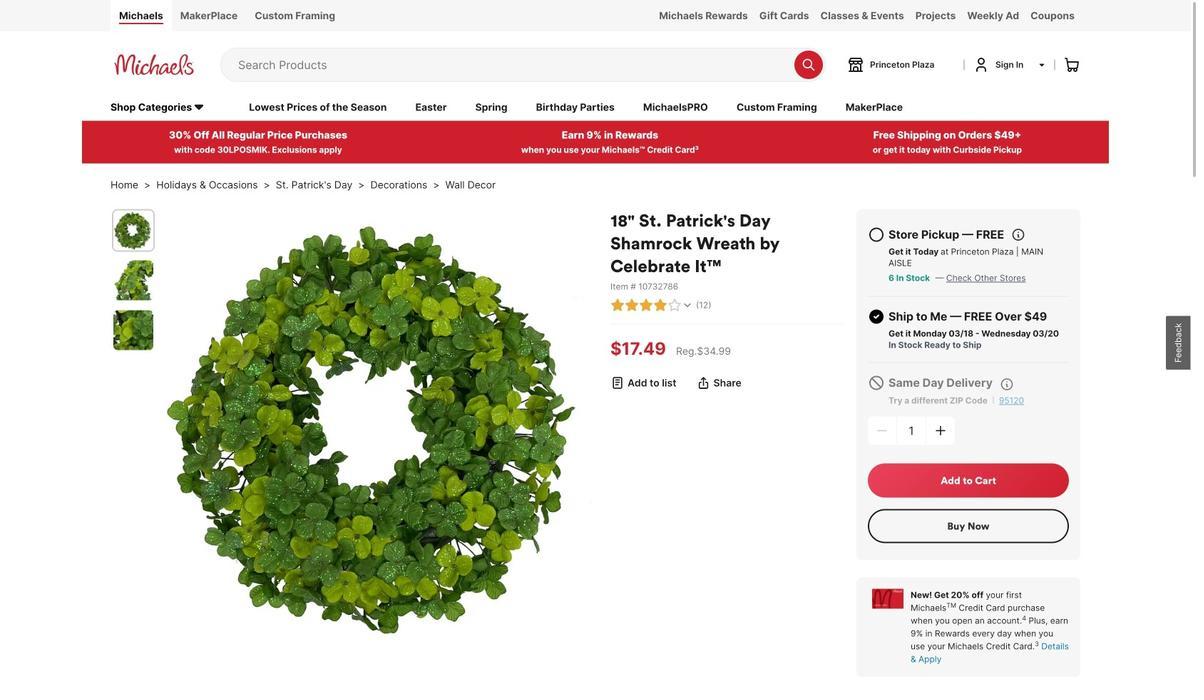 Task type: locate. For each thing, give the bounding box(es) containing it.
open samedaydelivery details modal image
[[1000, 378, 1014, 392]]

Search Input field
[[238, 48, 787, 81]]

18&#x22; st. patrick&#x27;s day shamrock wreath by celebrate it&#x2122; image
[[161, 210, 596, 645], [113, 211, 153, 251], [113, 261, 153, 301], [113, 311, 153, 351]]

tabler image
[[868, 227, 885, 244], [1012, 228, 1026, 242]]

0 horizontal spatial tabler image
[[868, 227, 885, 244]]

button to increment counter for number stepper image
[[934, 424, 948, 438]]

search button image
[[802, 58, 816, 72]]

tabler image
[[868, 375, 885, 392]]



Task type: describe. For each thing, give the bounding box(es) containing it.
1 horizontal spatial tabler image
[[1012, 228, 1026, 242]]

plcc card logo image
[[872, 590, 904, 610]]

Number Stepper text field
[[897, 417, 926, 446]]



Task type: vqa. For each thing, say whether or not it's contained in the screenshot.
Search Button image
yes



